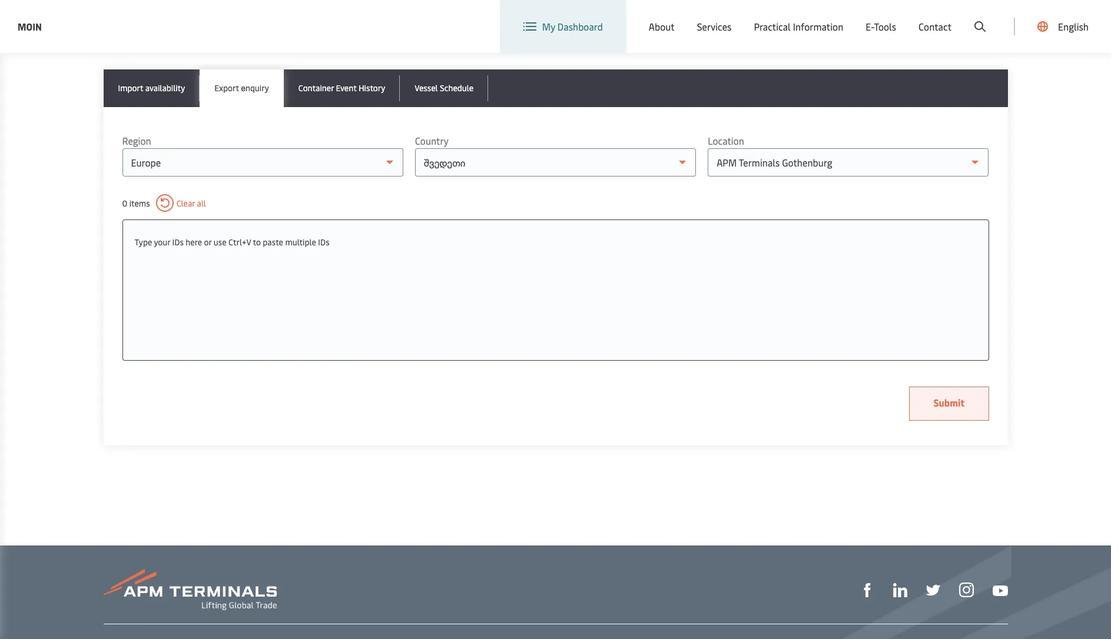 Task type: vqa. For each thing, say whether or not it's contained in the screenshot.
Contact
yes



Task type: locate. For each thing, give the bounding box(es) containing it.
ctrl+v
[[228, 237, 251, 248]]

import
[[118, 82, 143, 94]]

global menu button
[[858, 0, 949, 35]]

login / create account link
[[972, 0, 1089, 35]]

my
[[542, 20, 555, 33]]

twitter image
[[926, 584, 940, 598]]

use
[[214, 237, 226, 248]]

location
[[810, 11, 846, 24], [708, 134, 744, 147]]

1 vertical spatial location
[[708, 134, 744, 147]]

container event history button
[[284, 69, 400, 107]]

english button
[[1037, 0, 1089, 53]]

type
[[135, 237, 152, 248]]

0
[[122, 198, 127, 209]]

/
[[1018, 11, 1022, 24]]

facebook image
[[860, 584, 874, 598]]

1 ids from the left
[[172, 237, 184, 248]]

vessel schedule button
[[400, 69, 488, 107]]

export еnquiry
[[214, 82, 269, 94]]

None text field
[[135, 232, 977, 253]]

account
[[1054, 11, 1089, 24]]

clear all
[[176, 198, 206, 209]]

availability
[[145, 82, 185, 94]]

my dashboard button
[[523, 0, 603, 53]]

country
[[415, 134, 449, 147]]

ids
[[172, 237, 184, 248], [318, 237, 330, 248]]

clear
[[176, 198, 195, 209]]

1 horizontal spatial location
[[810, 11, 846, 24]]

tab list containing import availability
[[103, 69, 1008, 107]]

login
[[994, 11, 1016, 24]]

linkedin image
[[893, 584, 907, 598]]

1 horizontal spatial ids
[[318, 237, 330, 248]]

switch
[[780, 11, 808, 24]]

еnquiry
[[241, 82, 269, 94]]

about
[[649, 20, 675, 33]]

tools
[[874, 20, 896, 33]]

tab list
[[103, 69, 1008, 107]]

0 horizontal spatial location
[[708, 134, 744, 147]]

e-
[[866, 20, 874, 33]]

0 horizontal spatial ids
[[172, 237, 184, 248]]

e-tools button
[[866, 0, 896, 53]]

ids right multiple
[[318, 237, 330, 248]]

import availability
[[118, 82, 185, 94]]

linkedin__x28_alt_x29__3_ link
[[893, 582, 907, 598]]

global
[[884, 11, 911, 24]]

export еnquiry button
[[200, 69, 284, 107]]

youtube image
[[992, 586, 1008, 596]]

here
[[186, 237, 202, 248]]

english
[[1058, 20, 1089, 33]]

vessel
[[415, 82, 438, 94]]

ids right your at left
[[172, 237, 184, 248]]



Task type: describe. For each thing, give the bounding box(es) containing it.
type your ids here or use ctrl+v to paste multiple ids
[[135, 237, 330, 248]]

event
[[336, 82, 357, 94]]

dashboard
[[558, 20, 603, 33]]

practical information
[[754, 20, 843, 33]]

shape link
[[860, 582, 874, 598]]

information
[[793, 20, 843, 33]]

e-tools
[[866, 20, 896, 33]]

my dashboard
[[542, 20, 603, 33]]

about button
[[649, 0, 675, 53]]

global menu
[[884, 11, 938, 24]]

container event history
[[298, 82, 385, 94]]

paste
[[263, 237, 283, 248]]

you tube link
[[992, 583, 1008, 597]]

menu
[[913, 11, 938, 24]]

import availability button
[[103, 69, 200, 107]]

clear all button
[[156, 194, 206, 212]]

0 vertical spatial location
[[810, 11, 846, 24]]

export
[[214, 82, 239, 94]]

login / create account
[[994, 11, 1089, 24]]

fill 44 link
[[926, 582, 940, 598]]

moin link
[[18, 19, 42, 34]]

container
[[298, 82, 334, 94]]

history
[[359, 82, 385, 94]]

instagram link
[[959, 582, 974, 598]]

vessel schedule
[[415, 82, 474, 94]]

moin
[[18, 20, 42, 33]]

switch location
[[780, 11, 846, 24]]

all
[[197, 198, 206, 209]]

your
[[154, 237, 170, 248]]

practical information button
[[754, 0, 843, 53]]

create
[[1025, 11, 1052, 24]]

region
[[122, 134, 151, 147]]

services button
[[697, 0, 732, 53]]

2 ids from the left
[[318, 237, 330, 248]]

services
[[697, 20, 732, 33]]

to
[[253, 237, 261, 248]]

items
[[129, 198, 150, 209]]

switch location button
[[761, 11, 846, 24]]

schedule
[[440, 82, 474, 94]]

or
[[204, 237, 212, 248]]

multiple
[[285, 237, 316, 248]]

contact
[[919, 20, 952, 33]]

instagram image
[[959, 583, 974, 598]]

apmt footer logo image
[[103, 569, 276, 611]]

practical
[[754, 20, 791, 33]]

contact button
[[919, 0, 952, 53]]

0 items
[[122, 198, 150, 209]]



